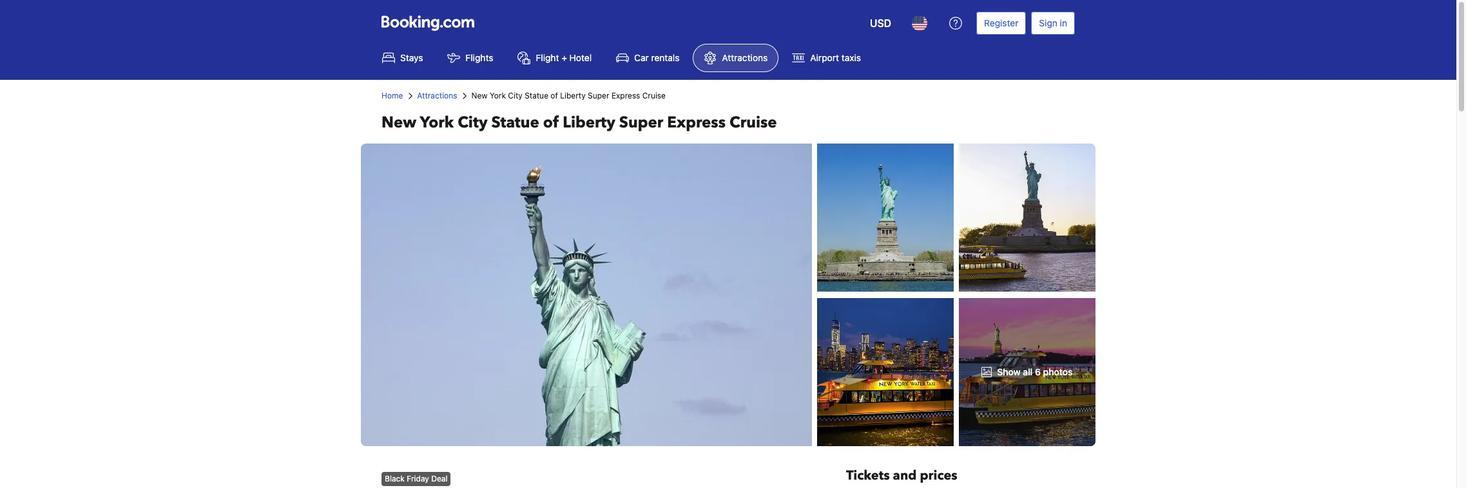 Task type: vqa. For each thing, say whether or not it's contained in the screenshot.
the left number
no



Task type: locate. For each thing, give the bounding box(es) containing it.
booking.com image
[[382, 15, 475, 31]]

flights
[[466, 52, 494, 63]]

1 vertical spatial super
[[620, 112, 664, 133]]

usd
[[870, 17, 892, 29]]

0 horizontal spatial attractions
[[417, 91, 457, 101]]

prices
[[920, 467, 958, 485]]

1 vertical spatial liberty
[[563, 112, 616, 133]]

0 horizontal spatial york
[[420, 112, 454, 133]]

show
[[998, 367, 1021, 378]]

city
[[508, 91, 523, 101], [458, 112, 488, 133]]

0 vertical spatial new
[[472, 91, 488, 101]]

6
[[1036, 367, 1041, 378]]

register
[[985, 17, 1019, 28]]

attractions
[[722, 52, 768, 63], [417, 91, 457, 101]]

0 horizontal spatial cruise
[[643, 91, 666, 101]]

0 horizontal spatial city
[[458, 112, 488, 133]]

home
[[382, 91, 403, 101]]

1 vertical spatial attractions
[[417, 91, 457, 101]]

tickets and prices
[[847, 467, 958, 485]]

1 horizontal spatial cruise
[[730, 112, 777, 133]]

register link
[[977, 12, 1027, 35]]

super
[[588, 91, 610, 101], [620, 112, 664, 133]]

deal
[[431, 475, 448, 484]]

stays
[[400, 52, 423, 63]]

attractions link
[[693, 44, 779, 72], [417, 90, 457, 102]]

all
[[1024, 367, 1033, 378]]

and
[[893, 467, 917, 485]]

1 vertical spatial york
[[420, 112, 454, 133]]

cruise
[[643, 91, 666, 101], [730, 112, 777, 133]]

0 vertical spatial attractions
[[722, 52, 768, 63]]

of
[[551, 91, 558, 101], [543, 112, 559, 133]]

home link
[[382, 90, 403, 102]]

express
[[612, 91, 641, 101], [668, 112, 726, 133]]

car rentals
[[635, 52, 680, 63]]

0 vertical spatial super
[[588, 91, 610, 101]]

york
[[490, 91, 506, 101], [420, 112, 454, 133]]

flights link
[[437, 44, 505, 72]]

0 vertical spatial york
[[490, 91, 506, 101]]

0 vertical spatial cruise
[[643, 91, 666, 101]]

1 horizontal spatial attractions link
[[693, 44, 779, 72]]

0 vertical spatial express
[[612, 91, 641, 101]]

new down home link
[[382, 112, 417, 133]]

0 vertical spatial city
[[508, 91, 523, 101]]

new york city statue of liberty super express cruise
[[472, 91, 666, 101], [382, 112, 777, 133]]

0 horizontal spatial attractions link
[[417, 90, 457, 102]]

statue
[[525, 91, 549, 101], [492, 112, 540, 133]]

1 horizontal spatial new
[[472, 91, 488, 101]]

0 vertical spatial liberty
[[560, 91, 586, 101]]

flight
[[536, 52, 559, 63]]

0 horizontal spatial new
[[382, 112, 417, 133]]

new
[[472, 91, 488, 101], [382, 112, 417, 133]]

in
[[1060, 17, 1068, 28]]

1 horizontal spatial attractions
[[722, 52, 768, 63]]

1 horizontal spatial city
[[508, 91, 523, 101]]

new down flights
[[472, 91, 488, 101]]

1 horizontal spatial express
[[668, 112, 726, 133]]

liberty
[[560, 91, 586, 101], [563, 112, 616, 133]]

0 horizontal spatial super
[[588, 91, 610, 101]]



Task type: describe. For each thing, give the bounding box(es) containing it.
0 vertical spatial attractions link
[[693, 44, 779, 72]]

1 vertical spatial new
[[382, 112, 417, 133]]

car rentals link
[[606, 44, 691, 72]]

1 vertical spatial new york city statue of liberty super express cruise
[[382, 112, 777, 133]]

sign
[[1040, 17, 1058, 28]]

airport taxis link
[[782, 44, 872, 72]]

sign in
[[1040, 17, 1068, 28]]

airport taxis
[[811, 52, 861, 63]]

0 vertical spatial new york city statue of liberty super express cruise
[[472, 91, 666, 101]]

black friday deal
[[385, 475, 448, 484]]

sign in link
[[1032, 12, 1076, 35]]

flight + hotel
[[536, 52, 592, 63]]

0 vertical spatial statue
[[525, 91, 549, 101]]

rentals
[[652, 52, 680, 63]]

show all 6 photos
[[998, 367, 1073, 378]]

car
[[635, 52, 649, 63]]

1 vertical spatial of
[[543, 112, 559, 133]]

1 vertical spatial cruise
[[730, 112, 777, 133]]

flight + hotel link
[[507, 44, 603, 72]]

0 horizontal spatial express
[[612, 91, 641, 101]]

1 horizontal spatial super
[[620, 112, 664, 133]]

+
[[562, 52, 567, 63]]

taxis
[[842, 52, 861, 63]]

stays link
[[371, 44, 434, 72]]

airport
[[811, 52, 840, 63]]

1 vertical spatial statue
[[492, 112, 540, 133]]

tickets
[[847, 467, 890, 485]]

usd button
[[863, 8, 900, 39]]

hotel
[[570, 52, 592, 63]]

1 vertical spatial city
[[458, 112, 488, 133]]

0 vertical spatial of
[[551, 91, 558, 101]]

1 horizontal spatial york
[[490, 91, 506, 101]]

photos
[[1044, 367, 1073, 378]]

friday
[[407, 475, 429, 484]]

1 vertical spatial express
[[668, 112, 726, 133]]

black
[[385, 475, 405, 484]]

1 vertical spatial attractions link
[[417, 90, 457, 102]]



